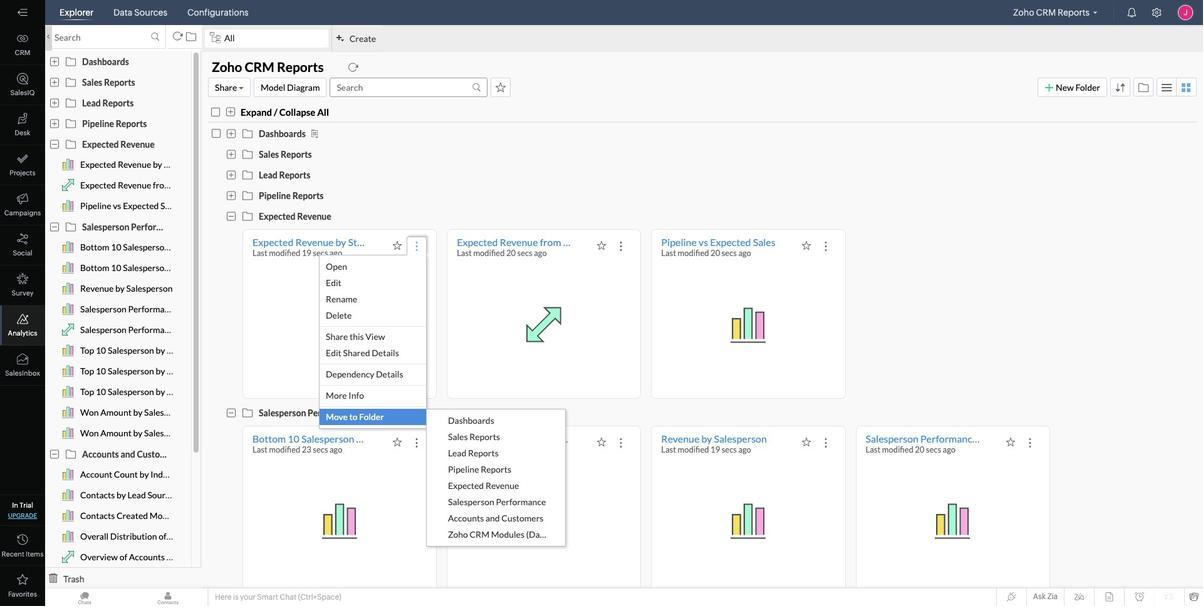 Task type: locate. For each thing, give the bounding box(es) containing it.
salesinbox
[[5, 370, 40, 377]]

explorer
[[60, 8, 94, 18]]

zia
[[1048, 593, 1058, 602]]

data sources link
[[109, 0, 172, 25]]

0 vertical spatial crm
[[1037, 8, 1056, 18]]

projects
[[10, 169, 36, 177]]

crm up salesiq link
[[15, 49, 30, 56]]

salesiq
[[10, 89, 35, 97]]

desk link
[[0, 105, 45, 145]]

0 horizontal spatial crm
[[15, 49, 30, 56]]

crm
[[1037, 8, 1056, 18], [15, 49, 30, 56]]

ask zia
[[1034, 593, 1058, 602]]

analytics
[[8, 330, 37, 337]]

1 vertical spatial crm
[[15, 49, 30, 56]]

analytics link
[[0, 306, 45, 346]]

1 horizontal spatial crm
[[1037, 8, 1056, 18]]

crm right zoho on the right top of the page
[[1037, 8, 1056, 18]]

in
[[12, 502, 18, 510]]

configure settings image
[[1152, 8, 1162, 18]]

survey
[[12, 290, 34, 297]]

here is your smart chat (ctrl+space)
[[215, 594, 342, 602]]

recent items
[[2, 551, 44, 559]]

zoho crm reports
[[1014, 8, 1090, 18]]

campaigns
[[4, 209, 41, 217]]

ask
[[1034, 593, 1046, 602]]

smart
[[257, 594, 278, 602]]

chats image
[[45, 589, 124, 607]]

your
[[240, 594, 256, 602]]

crm link
[[0, 25, 45, 65]]



Task type: describe. For each thing, give the bounding box(es) containing it.
upgrade
[[8, 513, 37, 520]]

recent
[[2, 551, 24, 559]]

salesinbox link
[[0, 346, 45, 386]]

favorites
[[8, 591, 37, 599]]

data
[[114, 8, 132, 18]]

sources
[[134, 8, 167, 18]]

zoho
[[1014, 8, 1035, 18]]

explorer link
[[55, 0, 99, 25]]

salesiq link
[[0, 65, 45, 105]]

chat
[[280, 594, 297, 602]]

contacts image
[[129, 589, 208, 607]]

social
[[13, 250, 32, 257]]

configurations
[[187, 8, 249, 18]]

social link
[[0, 226, 45, 266]]

notifications image
[[1127, 8, 1137, 18]]

data sources
[[114, 8, 167, 18]]

projects link
[[0, 145, 45, 186]]

configurations link
[[182, 0, 254, 25]]

here
[[215, 594, 232, 602]]

campaigns link
[[0, 186, 45, 226]]

desk
[[15, 129, 30, 137]]

(ctrl+space)
[[298, 594, 342, 602]]

in trial upgrade
[[8, 502, 37, 520]]

items
[[26, 551, 44, 559]]

is
[[233, 594, 239, 602]]

reports
[[1058, 8, 1090, 18]]

survey link
[[0, 266, 45, 306]]

trial
[[20, 502, 33, 510]]



Task type: vqa. For each thing, say whether or not it's contained in the screenshot.
admin
no



